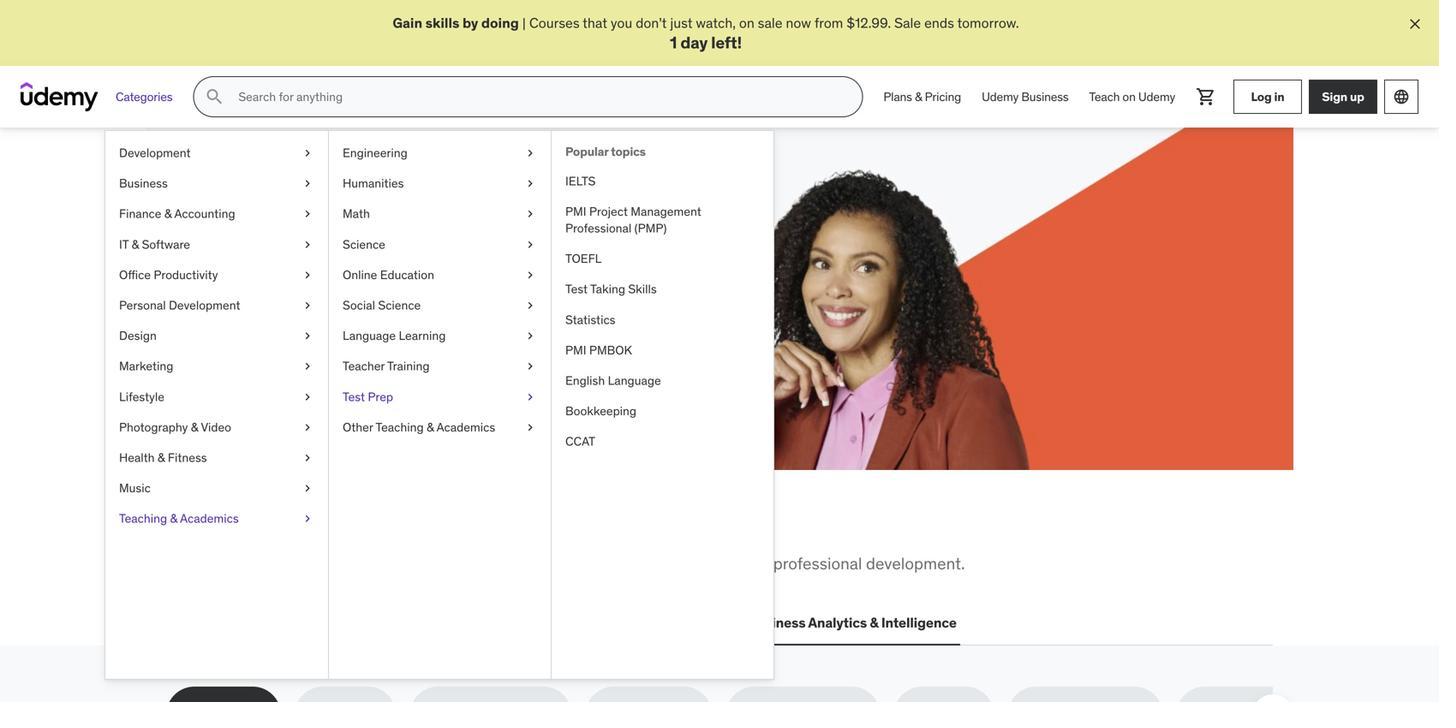Task type: vqa. For each thing, say whether or not it's contained in the screenshot.
or on the bottom of the page
no



Task type: describe. For each thing, give the bounding box(es) containing it.
english language
[[565, 373, 661, 389]]

marketing link
[[105, 351, 328, 382]]

supports
[[605, 554, 669, 574]]

xsmall image for personal development
[[301, 297, 314, 314]]

(pmp)
[[634, 221, 667, 236]]

0 horizontal spatial skills
[[260, 511, 333, 546]]

popular topics
[[565, 144, 646, 159]]

$12.99. for save)
[[243, 298, 288, 316]]

& for video
[[191, 420, 198, 435]]

doing
[[481, 14, 519, 32]]

need
[[392, 511, 458, 546]]

finance
[[119, 206, 161, 222]]

social science
[[343, 298, 421, 313]]

toefl link
[[552, 244, 773, 274]]

humanities link
[[329, 169, 551, 199]]

topics,
[[467, 554, 516, 574]]

music
[[119, 481, 151, 496]]

statistics link
[[552, 305, 773, 335]]

business link
[[105, 169, 328, 199]]

health & fitness
[[119, 450, 207, 466]]

close image
[[1406, 15, 1424, 33]]

plans
[[883, 89, 912, 104]]

intelligence
[[881, 614, 957, 632]]

personal development
[[119, 298, 240, 313]]

project
[[589, 204, 628, 219]]

it certifications button
[[304, 603, 412, 644]]

xsmall image for music
[[301, 480, 314, 497]]

lifestyle link
[[105, 382, 328, 412]]

ielts link
[[552, 166, 773, 197]]

health & fitness link
[[105, 443, 328, 473]]

learning
[[409, 279, 459, 297]]

personal development link
[[105, 291, 328, 321]]

social
[[343, 298, 375, 313]]

sale
[[758, 14, 783, 32]]

fitness
[[168, 450, 207, 466]]

business analytics & intelligence
[[748, 614, 957, 632]]

lifestyle
[[119, 389, 164, 405]]

science inside science link
[[343, 237, 385, 252]]

development.
[[866, 554, 965, 574]]

your
[[379, 279, 406, 297]]

other
[[343, 420, 373, 435]]

in inside all the skills you need in one place from critical workplace skills to technical topics, our catalog supports well-rounded professional development.
[[463, 511, 489, 546]]

xsmall image for marketing
[[301, 358, 314, 375]]

test for test taking skills
[[565, 282, 588, 297]]

skills inside gain skills by doing | courses that you don't just watch, on sale now from $12.99. sale ends tomorrow. 1 day left!
[[425, 14, 459, 32]]

log in
[[1251, 89, 1284, 104]]

2 vertical spatial skills
[[339, 554, 375, 574]]

it & software link
[[105, 230, 328, 260]]

all the skills you need in one place from critical workplace skills to technical topics, our catalog supports well-rounded professional development.
[[166, 511, 965, 574]]

language inside test prep element
[[608, 373, 661, 389]]

business for business analytics & intelligence
[[748, 614, 806, 632]]

xsmall image for business
[[301, 175, 314, 192]]

from
[[166, 554, 204, 574]]

marketing
[[119, 359, 173, 374]]

video
[[201, 420, 231, 435]]

from
[[814, 14, 843, 32]]

xsmall image for design
[[301, 328, 314, 345]]

finance & accounting link
[[105, 199, 328, 230]]

submit search image
[[204, 87, 225, 107]]

ends for save)
[[321, 298, 351, 316]]

0 vertical spatial business
[[1021, 89, 1069, 104]]

accounting
[[174, 206, 235, 222]]

popular
[[565, 144, 608, 159]]

sale for |
[[894, 14, 921, 32]]

1 horizontal spatial teaching
[[376, 420, 424, 435]]

taking
[[590, 282, 625, 297]]

the
[[211, 511, 255, 546]]

plans & pricing link
[[873, 76, 971, 118]]

teacher training
[[343, 359, 430, 374]]

management
[[631, 204, 701, 219]]

journey,
[[462, 279, 510, 297]]

teach on udemy link
[[1079, 76, 1185, 118]]

language learning link
[[329, 321, 551, 351]]

design link
[[105, 321, 328, 351]]

test prep
[[343, 389, 393, 405]]

don't
[[636, 14, 667, 32]]

shopping cart with 0 items image
[[1196, 87, 1216, 107]]

xsmall image for math
[[523, 206, 537, 223]]

xsmall image for development
[[301, 145, 314, 162]]

& inside 'button'
[[870, 614, 878, 632]]

other teaching & academics
[[343, 420, 495, 435]]

categories
[[116, 89, 172, 104]]

social science link
[[329, 291, 551, 321]]

design
[[119, 328, 157, 344]]

$12.99. for |
[[846, 14, 891, 32]]

& for academics
[[170, 511, 177, 527]]

business analytics & intelligence button
[[744, 603, 960, 644]]

on inside gain skills by doing | courses that you don't just watch, on sale now from $12.99. sale ends tomorrow. 1 day left!
[[739, 14, 754, 32]]

courses for (and
[[228, 279, 278, 297]]

learning
[[399, 328, 446, 344]]

& for fitness
[[158, 450, 165, 466]]

ends for |
[[924, 14, 954, 32]]

sale for save)
[[291, 298, 318, 316]]

xsmall image for language learning
[[523, 328, 537, 345]]

software
[[142, 237, 190, 252]]

starting
[[513, 279, 561, 297]]

0 vertical spatial development
[[119, 145, 191, 161]]

pmi project management professional (pmp) link
[[552, 197, 773, 244]]

log in link
[[1233, 80, 1302, 114]]

office
[[119, 267, 151, 283]]

photography & video
[[119, 420, 231, 435]]

xsmall image for teaching & academics
[[301, 511, 314, 528]]

one
[[494, 511, 543, 546]]

1 vertical spatial development
[[169, 298, 240, 313]]

xsmall image for online education
[[523, 267, 537, 284]]

rounded
[[709, 554, 769, 574]]

& for software
[[132, 237, 139, 252]]

online education
[[343, 267, 434, 283]]

& down test prep link at left
[[427, 420, 434, 435]]

pricing
[[925, 89, 961, 104]]

by
[[462, 14, 478, 32]]

2 udemy from the left
[[1138, 89, 1175, 104]]

teaching & academics
[[119, 511, 239, 527]]

other teaching & academics link
[[329, 412, 551, 443]]

catalog
[[547, 554, 601, 574]]

|
[[522, 14, 526, 32]]

0 vertical spatial in
[[1274, 89, 1284, 104]]

photography
[[119, 420, 188, 435]]

0 horizontal spatial language
[[343, 328, 396, 344]]

xsmall image for science
[[523, 236, 537, 253]]

save)
[[293, 237, 361, 272]]



Task type: locate. For each thing, give the bounding box(es) containing it.
teach on udemy
[[1089, 89, 1175, 104]]

education
[[380, 267, 434, 283]]

academics
[[437, 420, 495, 435], [180, 511, 239, 527]]

1 vertical spatial on
[[1122, 89, 1136, 104]]

ends down skill on the left top of page
[[321, 298, 351, 316]]

1 horizontal spatial $12.99.
[[846, 14, 891, 32]]

1 horizontal spatial on
[[1122, 89, 1136, 104]]

science down your at the top of page
[[378, 298, 421, 313]]

pmi
[[565, 204, 586, 219], [565, 343, 586, 358]]

skills up workplace
[[260, 511, 333, 546]]

xsmall image for teacher training
[[523, 358, 537, 375]]

tomorrow. for |
[[957, 14, 1019, 32]]

sale inside gain skills by doing | courses that you don't just watch, on sale now from $12.99. sale ends tomorrow. 1 day left!
[[894, 14, 921, 32]]

1
[[670, 32, 677, 53]]

watch,
[[696, 14, 736, 32]]

xsmall image inside photography & video link
[[301, 419, 314, 436]]

xsmall image
[[523, 145, 537, 162], [301, 175, 314, 192], [301, 236, 314, 253], [523, 236, 537, 253], [301, 328, 314, 345], [523, 328, 537, 345], [523, 358, 537, 375], [301, 389, 314, 406], [301, 419, 314, 436], [301, 450, 314, 467]]

0 horizontal spatial $12.99.
[[243, 298, 288, 316]]

language
[[343, 328, 396, 344], [608, 373, 661, 389]]

0 vertical spatial teaching
[[376, 420, 424, 435]]

1 vertical spatial courses
[[228, 279, 278, 297]]

xsmall image inside health & fitness link
[[301, 450, 314, 467]]

succeed
[[443, 202, 550, 238]]

1 vertical spatial $12.99.
[[243, 298, 288, 316]]

xsmall image inside social science link
[[523, 297, 537, 314]]

1 vertical spatial in
[[365, 279, 376, 297]]

2 vertical spatial business
[[748, 614, 806, 632]]

0 horizontal spatial you
[[338, 511, 387, 546]]

sign up link
[[1309, 80, 1377, 114]]

udemy business link
[[971, 76, 1079, 118]]

office productivity
[[119, 267, 218, 283]]

professional
[[773, 554, 862, 574]]

$12.99. down for
[[243, 298, 288, 316]]

udemy left shopping cart with 0 items icon at the right top of the page
[[1138, 89, 1175, 104]]

1 horizontal spatial language
[[608, 373, 661, 389]]

courses right | at the top left of the page
[[529, 14, 580, 32]]

xsmall image inside test prep link
[[523, 389, 537, 406]]

tomorrow. for save)
[[354, 298, 416, 316]]

on right teach
[[1122, 89, 1136, 104]]

2 horizontal spatial skills
[[425, 14, 459, 32]]

1 horizontal spatial it
[[308, 614, 319, 632]]

xsmall image inside the development link
[[301, 145, 314, 162]]

learn,
[[228, 202, 317, 238]]

0 vertical spatial $12.99.
[[846, 14, 891, 32]]

1 udemy from the left
[[982, 89, 1019, 104]]

ielts
[[565, 173, 596, 189]]

skills left by
[[425, 14, 459, 32]]

xsmall image inside science link
[[523, 236, 537, 253]]

well-
[[673, 554, 709, 574]]

pmi for pmi project management professional (pmp)
[[565, 204, 586, 219]]

practice,
[[322, 202, 438, 238]]

xsmall image inside finance & accounting link
[[301, 206, 314, 223]]

tomorrow. inside learn, practice, succeed (and save) courses for every skill in your learning journey, starting at $12.99. sale ends tomorrow.
[[354, 298, 416, 316]]

xsmall image for humanities
[[523, 175, 537, 192]]

business for business
[[119, 176, 168, 191]]

xsmall image inside teaching & academics link
[[301, 511, 314, 528]]

language up teacher
[[343, 328, 396, 344]]

xsmall image inside math link
[[523, 206, 537, 223]]

2 horizontal spatial business
[[1021, 89, 1069, 104]]

development link
[[105, 138, 328, 169]]

all
[[166, 511, 206, 546]]

(and
[[228, 237, 288, 272]]

0 vertical spatial skills
[[425, 14, 459, 32]]

science for social
[[378, 298, 421, 313]]

xsmall image inside other teaching & academics link
[[523, 419, 537, 436]]

courses for doing
[[529, 14, 580, 32]]

office productivity link
[[105, 260, 328, 291]]

xsmall image for engineering
[[523, 145, 537, 162]]

tomorrow. down your at the top of page
[[354, 298, 416, 316]]

xsmall image for office productivity
[[301, 267, 314, 284]]

1 vertical spatial language
[[608, 373, 661, 389]]

tomorrow.
[[957, 14, 1019, 32], [354, 298, 416, 316]]

science right data
[[554, 614, 605, 632]]

xsmall image for finance & accounting
[[301, 206, 314, 223]]

data
[[521, 614, 551, 632]]

photography & video link
[[105, 412, 328, 443]]

xsmall image for health & fitness
[[301, 450, 314, 467]]

science inside 'data science' button
[[554, 614, 605, 632]]

1 horizontal spatial sale
[[894, 14, 921, 32]]

2 pmi from the top
[[565, 343, 586, 358]]

learn, practice, succeed (and save) courses for every skill in your learning journey, starting at $12.99. sale ends tomorrow.
[[228, 202, 561, 316]]

& right "health"
[[158, 450, 165, 466]]

2 vertical spatial science
[[554, 614, 605, 632]]

& up office
[[132, 237, 139, 252]]

teaching down music
[[119, 511, 167, 527]]

pmi project management professional (pmp)
[[565, 204, 701, 236]]

in up topics,
[[463, 511, 489, 546]]

it certifications
[[308, 614, 409, 632]]

0 horizontal spatial in
[[365, 279, 376, 297]]

it & software
[[119, 237, 190, 252]]

business left analytics
[[748, 614, 806, 632]]

xsmall image
[[301, 145, 314, 162], [523, 175, 537, 192], [301, 206, 314, 223], [523, 206, 537, 223], [301, 267, 314, 284], [523, 267, 537, 284], [301, 297, 314, 314], [523, 297, 537, 314], [301, 358, 314, 375], [523, 389, 537, 406], [523, 419, 537, 436], [301, 480, 314, 497], [301, 511, 314, 528]]

Search for anything text field
[[235, 82, 841, 112]]

math link
[[329, 199, 551, 230]]

0 horizontal spatial test
[[343, 389, 365, 405]]

in
[[1274, 89, 1284, 104], [365, 279, 376, 297], [463, 511, 489, 546]]

sale down 'every'
[[291, 298, 318, 316]]

0 vertical spatial academics
[[437, 420, 495, 435]]

language down pmbok at left
[[608, 373, 661, 389]]

2 vertical spatial in
[[463, 511, 489, 546]]

development down "categories" dropdown button
[[119, 145, 191, 161]]

1 vertical spatial academics
[[180, 511, 239, 527]]

ends inside gain skills by doing | courses that you don't just watch, on sale now from $12.99. sale ends tomorrow. 1 day left!
[[924, 14, 954, 32]]

1 horizontal spatial courses
[[529, 14, 580, 32]]

in inside learn, practice, succeed (and save) courses for every skill in your learning journey, starting at $12.99. sale ends tomorrow.
[[365, 279, 376, 297]]

xsmall image inside language learning link
[[523, 328, 537, 345]]

it for it & software
[[119, 237, 129, 252]]

training
[[387, 359, 430, 374]]

left!
[[711, 32, 742, 53]]

1 horizontal spatial udemy
[[1138, 89, 1175, 104]]

bookkeeping link
[[552, 396, 773, 427]]

1 horizontal spatial in
[[463, 511, 489, 546]]

0 vertical spatial science
[[343, 237, 385, 252]]

ccat link
[[552, 427, 773, 457]]

in right skill on the left top of page
[[365, 279, 376, 297]]

2 horizontal spatial in
[[1274, 89, 1284, 104]]

plans & pricing
[[883, 89, 961, 104]]

udemy right "pricing" at the right top
[[982, 89, 1019, 104]]

1 vertical spatial tomorrow.
[[354, 298, 416, 316]]

academics inside other teaching & academics link
[[437, 420, 495, 435]]

up
[[1350, 89, 1364, 104]]

courses
[[529, 14, 580, 32], [228, 279, 278, 297]]

gain
[[393, 14, 422, 32]]

$12.99. right from in the top right of the page
[[846, 14, 891, 32]]

place
[[548, 511, 619, 546]]

science up online
[[343, 237, 385, 252]]

& for pricing
[[915, 89, 922, 104]]

for
[[282, 279, 298, 297]]

day
[[680, 32, 708, 53]]

0 horizontal spatial ends
[[321, 298, 351, 316]]

pmi for pmi pmbok
[[565, 343, 586, 358]]

1 vertical spatial science
[[378, 298, 421, 313]]

productivity
[[154, 267, 218, 283]]

1 vertical spatial teaching
[[119, 511, 167, 527]]

teacher training link
[[329, 351, 551, 382]]

data science
[[521, 614, 605, 632]]

xsmall image for photography & video
[[301, 419, 314, 436]]

1 horizontal spatial skills
[[339, 554, 375, 574]]

xsmall image inside personal development link
[[301, 297, 314, 314]]

& up from
[[170, 511, 177, 527]]

1 vertical spatial it
[[308, 614, 319, 632]]

sale inside learn, practice, succeed (and save) courses for every skill in your learning journey, starting at $12.99. sale ends tomorrow.
[[291, 298, 318, 316]]

science for data
[[554, 614, 605, 632]]

xsmall image inside design link
[[301, 328, 314, 345]]

1 horizontal spatial ends
[[924, 14, 954, 32]]

ends up "pricing" at the right top
[[924, 14, 954, 32]]

development
[[119, 145, 191, 161], [169, 298, 240, 313]]

xsmall image for social science
[[523, 297, 537, 314]]

xsmall image for lifestyle
[[301, 389, 314, 406]]

our
[[519, 554, 543, 574]]

choose a language image
[[1393, 88, 1410, 106]]

& right analytics
[[870, 614, 878, 632]]

0 vertical spatial courses
[[529, 14, 580, 32]]

certifications
[[322, 614, 409, 632]]

1 vertical spatial you
[[338, 511, 387, 546]]

on left sale at the top of the page
[[739, 14, 754, 32]]

xsmall image inside marketing link
[[301, 358, 314, 375]]

workplace
[[260, 554, 335, 574]]

xsmall image inside business link
[[301, 175, 314, 192]]

xsmall image inside music link
[[301, 480, 314, 497]]

academics down music link
[[180, 511, 239, 527]]

music link
[[105, 473, 328, 504]]

0 vertical spatial pmi
[[565, 204, 586, 219]]

math
[[343, 206, 370, 222]]

1 horizontal spatial business
[[748, 614, 806, 632]]

& for accounting
[[164, 206, 172, 222]]

0 horizontal spatial on
[[739, 14, 754, 32]]

1 vertical spatial business
[[119, 176, 168, 191]]

business inside 'button'
[[748, 614, 806, 632]]

xsmall image inside teacher training link
[[523, 358, 537, 375]]

0 horizontal spatial academics
[[180, 511, 239, 527]]

0 horizontal spatial teaching
[[119, 511, 167, 527]]

0 horizontal spatial udemy
[[982, 89, 1019, 104]]

test for test prep
[[343, 389, 365, 405]]

1 horizontal spatial you
[[611, 14, 632, 32]]

it up office
[[119, 237, 129, 252]]

academics inside teaching & academics link
[[180, 511, 239, 527]]

topics
[[611, 144, 646, 159]]

udemy image
[[21, 82, 99, 112]]

teacher
[[343, 359, 385, 374]]

0 horizontal spatial sale
[[291, 298, 318, 316]]

xsmall image inside office productivity link
[[301, 267, 314, 284]]

you inside all the skills you need in one place from critical workplace skills to technical topics, our catalog supports well-rounded professional development.
[[338, 511, 387, 546]]

xsmall image inside engineering link
[[523, 145, 537, 162]]

& right finance
[[164, 206, 172, 222]]

business left teach
[[1021, 89, 1069, 104]]

0 horizontal spatial business
[[119, 176, 168, 191]]

0 horizontal spatial tomorrow.
[[354, 298, 416, 316]]

$12.99. inside gain skills by doing | courses that you don't just watch, on sale now from $12.99. sale ends tomorrow. 1 day left!
[[846, 14, 891, 32]]

courses inside gain skills by doing | courses that you don't just watch, on sale now from $12.99. sale ends tomorrow. 1 day left!
[[529, 14, 580, 32]]

online education link
[[329, 260, 551, 291]]

test prep element
[[551, 131, 773, 679]]

courses up 'at'
[[228, 279, 278, 297]]

xsmall image inside 'it & software' link
[[301, 236, 314, 253]]

test left 'taking'
[[565, 282, 588, 297]]

pmi up english
[[565, 343, 586, 358]]

science link
[[329, 230, 551, 260]]

1 vertical spatial sale
[[291, 298, 318, 316]]

analytics
[[808, 614, 867, 632]]

academics down test prep link at left
[[437, 420, 495, 435]]

it left the certifications
[[308, 614, 319, 632]]

1 vertical spatial test
[[343, 389, 365, 405]]

0 vertical spatial ends
[[924, 14, 954, 32]]

teaching down the prep in the left bottom of the page
[[376, 420, 424, 435]]

courses inside learn, practice, succeed (and save) courses for every skill in your learning journey, starting at $12.99. sale ends tomorrow.
[[228, 279, 278, 297]]

to
[[379, 554, 394, 574]]

science inside social science link
[[378, 298, 421, 313]]

1 vertical spatial ends
[[321, 298, 351, 316]]

skills left "to"
[[339, 554, 375, 574]]

you right that
[[611, 14, 632, 32]]

test taking skills
[[565, 282, 657, 297]]

pmi pmbok link
[[552, 335, 773, 366]]

0 vertical spatial sale
[[894, 14, 921, 32]]

1 pmi from the top
[[565, 204, 586, 219]]

xsmall image for it & software
[[301, 236, 314, 253]]

xsmall image for other teaching & academics
[[523, 419, 537, 436]]

xsmall image inside online education link
[[523, 267, 537, 284]]

0 vertical spatial it
[[119, 237, 129, 252]]

test left the prep in the left bottom of the page
[[343, 389, 365, 405]]

xsmall image inside humanities link
[[523, 175, 537, 192]]

sale up the plans
[[894, 14, 921, 32]]

sign
[[1322, 89, 1347, 104]]

in right log
[[1274, 89, 1284, 104]]

log
[[1251, 89, 1272, 104]]

bookkeeping
[[565, 404, 636, 419]]

pmi up professional
[[565, 204, 586, 219]]

you inside gain skills by doing | courses that you don't just watch, on sale now from $12.99. sale ends tomorrow. 1 day left!
[[611, 14, 632, 32]]

0 vertical spatial on
[[739, 14, 754, 32]]

0 horizontal spatial it
[[119, 237, 129, 252]]

& left video
[[191, 420, 198, 435]]

health
[[119, 450, 155, 466]]

ends inside learn, practice, succeed (and save) courses for every skill in your learning journey, starting at $12.99. sale ends tomorrow.
[[321, 298, 351, 316]]

xsmall image inside lifestyle link
[[301, 389, 314, 406]]

1 horizontal spatial tomorrow.
[[957, 14, 1019, 32]]

xsmall image for test prep
[[523, 389, 537, 406]]

business up finance
[[119, 176, 168, 191]]

online
[[343, 267, 377, 283]]

0 vertical spatial test
[[565, 282, 588, 297]]

$12.99. inside learn, practice, succeed (and save) courses for every skill in your learning journey, starting at $12.99. sale ends tomorrow.
[[243, 298, 288, 316]]

tomorrow. inside gain skills by doing | courses that you don't just watch, on sale now from $12.99. sale ends tomorrow. 1 day left!
[[957, 14, 1019, 32]]

pmi pmbok
[[565, 343, 632, 358]]

1 horizontal spatial academics
[[437, 420, 495, 435]]

it inside button
[[308, 614, 319, 632]]

0 vertical spatial you
[[611, 14, 632, 32]]

development down office productivity link
[[169, 298, 240, 313]]

just
[[670, 14, 693, 32]]

teach
[[1089, 89, 1120, 104]]

0 horizontal spatial courses
[[228, 279, 278, 297]]

1 vertical spatial pmi
[[565, 343, 586, 358]]

1 horizontal spatial test
[[565, 282, 588, 297]]

0 vertical spatial tomorrow.
[[957, 14, 1019, 32]]

you up "to"
[[338, 511, 387, 546]]

tomorrow. up udemy business
[[957, 14, 1019, 32]]

professional
[[565, 221, 632, 236]]

& right the plans
[[915, 89, 922, 104]]

it for it certifications
[[308, 614, 319, 632]]

1 vertical spatial skills
[[260, 511, 333, 546]]

pmi inside pmi project management professional (pmp)
[[565, 204, 586, 219]]

0 vertical spatial language
[[343, 328, 396, 344]]



